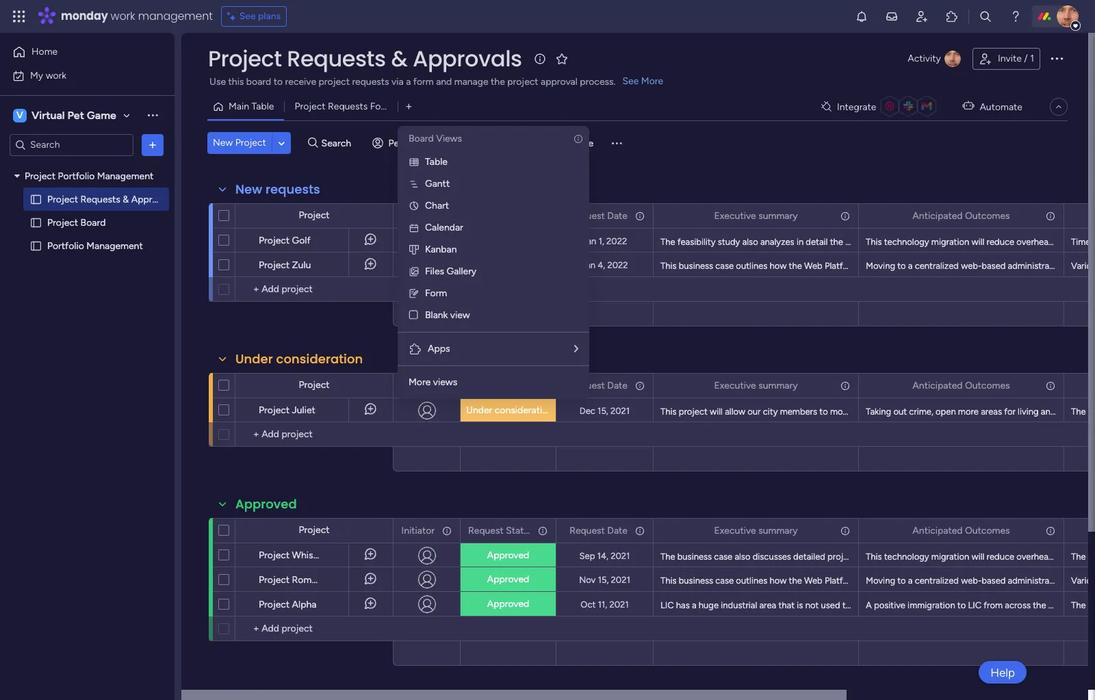Task type: vqa. For each thing, say whether or not it's contained in the screenshot.
Market
no



Task type: describe. For each thing, give the bounding box(es) containing it.
filter
[[452, 137, 474, 149]]

caret down image
[[14, 171, 20, 181]]

project left juliet
[[259, 405, 290, 416]]

2 outlines from the top
[[736, 576, 768, 586]]

2 be from the top
[[1087, 576, 1095, 586]]

help image
[[1009, 10, 1023, 23]]

the down in
[[789, 261, 802, 271]]

my work button
[[8, 65, 147, 87]]

2 asso from the top
[[1080, 552, 1095, 562]]

kanban
[[425, 244, 457, 255]]

invite / 1
[[998, 53, 1034, 64]]

plan
[[886, 600, 903, 611]]

2 current from the top
[[963, 576, 992, 586]]

1
[[1030, 53, 1034, 64]]

1 moving from the top
[[866, 261, 895, 271]]

0 vertical spatial performance
[[922, 237, 974, 247]]

1 vertical spatial portfolio
[[47, 240, 84, 252]]

0 vertical spatial management
[[97, 170, 154, 182]]

0 vertical spatial apps image
[[945, 10, 959, 23]]

1 this technology migration will reduce overhead costs asso from the top
[[866, 237, 1095, 247]]

0 vertical spatial options image
[[1049, 50, 1065, 66]]

1 concerns, from the top
[[1030, 261, 1069, 271]]

2021 for sep 14, 2021
[[611, 551, 630, 561]]

select product image
[[12, 10, 26, 23]]

0 horizontal spatial more
[[409, 377, 431, 388]]

feasibility
[[678, 237, 716, 247]]

view
[[450, 309, 470, 321]]

the right more
[[980, 407, 994, 417]]

request date for under consideration
[[570, 380, 628, 391]]

workspace selection element
[[13, 107, 118, 124]]

0 vertical spatial measures,
[[976, 237, 1016, 247]]

board inside list box
[[81, 217, 106, 228]]

the left ap
[[1071, 552, 1086, 562]]

to inside use this board to receive project requests via a form and manage the project approval process. see more
[[274, 76, 283, 88]]

the right offer
[[1071, 407, 1086, 417]]

3 anticipated from the top
[[913, 525, 963, 536]]

a left the huge
[[692, 600, 697, 611]]

sep
[[580, 551, 595, 561]]

new project button
[[207, 132, 272, 154]]

bring
[[924, 600, 945, 611]]

filter button
[[430, 132, 495, 154]]

2 centralized from the top
[[915, 576, 959, 586]]

2/3
[[947, 600, 960, 611]]

Search field
[[318, 134, 359, 153]]

Search in workspace field
[[29, 137, 114, 153]]

executive summary field for under consideration
[[711, 378, 801, 393]]

management
[[138, 8, 213, 24]]

industrial
[[721, 600, 757, 611]]

this right nov 15, 2021
[[661, 576, 677, 586]]

1 request date field from the top
[[566, 208, 631, 224]]

1 vertical spatial table
[[425, 156, 448, 168]]

workspace options image
[[146, 108, 160, 122]]

oct
[[581, 599, 596, 610]]

members
[[780, 407, 817, 417]]

monday work management
[[61, 8, 213, 24]]

this right detail at the top right of page
[[866, 237, 882, 247]]

1 horizontal spatial under
[[466, 405, 492, 416]]

project requests form button
[[284, 96, 398, 118]]

2 web from the top
[[804, 576, 823, 586]]

increase
[[1058, 407, 1091, 417]]

the feasibility study also analyzes in detail the project objectives, performance measures, assumptions, constr
[[661, 237, 1095, 247]]

work for monday
[[111, 8, 135, 24]]

a up immigration
[[908, 576, 913, 586]]

project left goals,
[[828, 552, 857, 562]]

project whiskey
[[259, 550, 328, 561]]

golf
[[292, 235, 311, 246]]

Approved field
[[232, 496, 300, 513]]

monday
[[61, 8, 108, 24]]

consideration inside field
[[276, 351, 363, 368]]

approvals inside list box
[[131, 193, 174, 205]]

ap
[[1088, 552, 1095, 562]]

add to favorites image
[[555, 52, 569, 65]]

new
[[1085, 600, 1095, 611]]

the re for approved
[[1071, 600, 1095, 611]]

also for discusses
[[735, 552, 751, 562]]

out
[[894, 407, 907, 417]]

1 horizontal spatial has
[[1013, 407, 1027, 417]]

list box containing project portfolio management
[[0, 162, 175, 442]]

3 + add project text field from the top
[[242, 621, 387, 637]]

and right freely
[[879, 407, 894, 417]]

project board
[[47, 217, 106, 228]]

0 vertical spatial &
[[391, 43, 408, 74]]

this
[[228, 76, 244, 88]]

today.
[[843, 600, 867, 611]]

2 initiator field from the top
[[398, 378, 438, 393]]

work for my
[[46, 69, 66, 81]]

1 variou from the top
[[1071, 261, 1095, 271]]

a down objectives,
[[908, 261, 913, 271]]

1 vertical spatial apps image
[[409, 342, 422, 356]]

project left allow
[[679, 407, 708, 417]]

blank view
[[425, 309, 470, 321]]

request date for approved
[[570, 525, 628, 536]]

public board image for project requests & approvals
[[29, 193, 42, 206]]

2021 for nov 15, 2021
[[611, 575, 630, 585]]

executive summary for under consideration
[[714, 380, 798, 391]]

timesh
[[1071, 237, 1095, 247]]

1 platform from the top
[[825, 261, 859, 271]]

2 migration from the top
[[932, 552, 970, 562]]

project up this
[[208, 43, 282, 74]]

v2 search image
[[308, 135, 318, 151]]

show board description image
[[532, 52, 548, 66]]

in
[[797, 237, 804, 247]]

summary for under consideration
[[759, 380, 798, 391]]

project up project requests form button on the left of page
[[319, 76, 350, 88]]

1 vertical spatial assumptions,
[[980, 552, 1032, 562]]

anticipated outcomes field for new requests
[[909, 208, 1014, 224]]

to left move
[[820, 407, 828, 417]]

date for under consideration
[[607, 380, 628, 391]]

project down objectives,
[[883, 261, 912, 271]]

jan 1, 2022
[[582, 236, 627, 246]]

anticipated for new requests
[[913, 210, 963, 221]]

column information image for under consideration's the anticipated outcomes field
[[1045, 380, 1056, 391]]

1 lic from the left
[[661, 600, 674, 611]]

project requests & approvals inside list box
[[47, 193, 174, 205]]

all
[[931, 407, 940, 417]]

integrate
[[837, 101, 877, 113]]

the left feasibility
[[661, 237, 675, 247]]

1 request status field from the top
[[465, 208, 534, 224]]

2 + add project text field from the top
[[242, 427, 387, 443]]

move
[[830, 407, 852, 417]]

blank
[[425, 309, 448, 321]]

anticipated outcomes for requests
[[913, 210, 1010, 221]]

project left angle down icon in the left top of the page
[[235, 137, 266, 149]]

2 how from the top
[[770, 576, 787, 586]]

this right jan 4, 2022
[[661, 261, 677, 271]]

workspace image
[[13, 108, 27, 123]]

1 vertical spatial management
[[86, 240, 143, 252]]

hide
[[573, 137, 594, 149]]

1 vertical spatial has
[[676, 600, 690, 611]]

manage
[[454, 76, 489, 88]]

board
[[246, 76, 271, 88]]

2 t from the left
[[1094, 407, 1095, 417]]

2 areas from the left
[[981, 407, 1002, 417]]

summary for new requests
[[759, 210, 798, 221]]

1 (wp) from the top
[[861, 261, 881, 271]]

gantt
[[425, 178, 450, 190]]

jan for zulu
[[582, 260, 596, 270]]

status for first request status field from the top
[[506, 210, 534, 221]]

inbox image
[[885, 10, 899, 23]]

game
[[87, 109, 116, 122]]

a
[[866, 600, 872, 611]]

3 initiator field from the top
[[398, 523, 438, 538]]

1 how from the top
[[770, 261, 787, 271]]

1 date from the top
[[607, 210, 628, 221]]

project alpha
[[259, 599, 317, 611]]

see inside button
[[239, 10, 256, 22]]

2 web- from the top
[[961, 576, 982, 586]]

project down show board description image
[[507, 76, 539, 88]]

via
[[392, 76, 404, 88]]

re for under consideration
[[1088, 407, 1095, 417]]

project right public board image
[[47, 217, 78, 228]]

alpha
[[292, 599, 317, 611]]

1 is from the left
[[797, 600, 803, 611]]

more inside use this board to receive project requests via a form and manage the project approval process. see more
[[641, 75, 664, 87]]

1 vertical spatial under consideration
[[466, 405, 553, 416]]

2022 for project golf
[[607, 236, 627, 246]]

see plans button
[[221, 6, 287, 27]]

1 horizontal spatial approvals
[[413, 43, 522, 74]]

project up golf
[[299, 209, 330, 221]]

project up project alpha
[[259, 574, 290, 586]]

1 vertical spatial performance
[[884, 552, 935, 562]]

New requests field
[[232, 181, 324, 199]]

form
[[413, 76, 434, 88]]

3 executive summary field from the top
[[711, 523, 801, 538]]

gallery
[[447, 266, 477, 277]]

Under consideration field
[[232, 351, 366, 368]]

project down the receive
[[295, 101, 326, 112]]

/
[[1024, 53, 1028, 64]]

1 areas from the left
[[957, 407, 978, 417]]

1 request date from the top
[[570, 210, 628, 221]]

2021 for oct 11, 2021
[[610, 599, 629, 610]]

2 moving to a centralized web-based administrative platform from the top
[[866, 576, 1095, 586]]

15, for nov
[[598, 575, 609, 585]]

request for approved's request date field
[[570, 525, 605, 536]]

of
[[963, 600, 971, 611]]

to left offer
[[1029, 407, 1037, 417]]

plans
[[258, 10, 281, 22]]

invite members image
[[915, 10, 929, 23]]

project up project romeo
[[259, 550, 290, 561]]

requests inside list box
[[81, 193, 120, 205]]

without
[[1061, 407, 1092, 417]]

supply
[[996, 600, 1022, 611]]

and inside use this board to receive project requests via a form and manage the project approval process. see more
[[436, 76, 452, 88]]

1 centralized from the top
[[915, 261, 959, 271]]

main table button
[[207, 96, 284, 118]]

3 anticipated outcomes field from the top
[[909, 523, 1014, 538]]

enjoy
[[907, 407, 929, 417]]

the left 3
[[973, 600, 986, 611]]

0 vertical spatial case
[[716, 261, 734, 271]]

2 city from the left
[[996, 407, 1011, 417]]

angle down image
[[278, 138, 285, 148]]

0 vertical spatial assumptions,
[[1018, 237, 1070, 247]]

to up plan
[[898, 576, 906, 586]]

request for first request status field from the top
[[468, 210, 504, 221]]

0 vertical spatial board
[[409, 133, 434, 144]]

initiator for second initiator 'field' from the bottom
[[401, 380, 435, 391]]

new project
[[213, 137, 266, 149]]

huge
[[699, 600, 719, 611]]

invite
[[998, 53, 1022, 64]]

discusses
[[753, 552, 791, 562]]

and right constraints,
[[1083, 552, 1095, 562]]

2 concerns, from the top
[[1030, 576, 1069, 586]]

to down objectives,
[[898, 261, 906, 271]]

crime,
[[909, 407, 934, 417]]

centers
[[1024, 600, 1054, 611]]

romeo
[[292, 574, 323, 586]]

project down project romeo
[[259, 599, 290, 611]]

approved inside field
[[236, 496, 297, 513]]

taking out crime, open more areas for living and increase t
[[866, 407, 1095, 417]]

project left objectives,
[[846, 237, 874, 247]]

0 vertical spatial portfolio
[[58, 170, 95, 182]]

project right caret down image
[[25, 170, 56, 182]]

approval
[[541, 76, 578, 88]]

project up plan
[[883, 576, 912, 586]]

more
[[958, 407, 979, 417]]

the right city.
[[1071, 600, 1086, 611]]

project requests form
[[295, 101, 392, 112]]

my work
[[30, 69, 66, 81]]

1 platform from the top
[[1067, 261, 1095, 271]]

this right dec 15, 2021
[[661, 407, 677, 417]]

2 platform from the top
[[1067, 576, 1095, 586]]

virtual
[[31, 109, 65, 122]]

detailed
[[794, 552, 826, 562]]

see more link
[[621, 75, 665, 88]]

board views
[[409, 133, 462, 144]]

collapse board header image
[[1054, 101, 1065, 112]]

2 platform from the top
[[825, 576, 859, 586]]

1,
[[599, 236, 604, 246]]

2 is from the left
[[905, 600, 912, 611]]

request for second request status field from the top
[[468, 525, 504, 536]]

requests inside field
[[266, 181, 320, 198]]

1 be from the top
[[1087, 261, 1095, 271]]

more views
[[409, 377, 458, 388]]

a positive immigration to lic from across the city. 35k new
[[866, 600, 1095, 611]]

1 request status from the top
[[468, 210, 534, 221]]

the right sep 14, 2021
[[661, 552, 675, 562]]

new for new requests
[[236, 181, 262, 198]]

to right bring
[[958, 600, 966, 611]]

request date field for approved
[[566, 523, 631, 538]]

under inside field
[[236, 351, 273, 368]]

project up juliet
[[299, 379, 330, 391]]

under consideration inside under consideration field
[[236, 351, 363, 368]]

the business case also discusses detailed project goals, performance measures, assumptions, constraints, and
[[661, 552, 1095, 562]]

executive for consideration
[[714, 380, 756, 391]]

project up project board
[[47, 193, 78, 205]]

public board image
[[29, 216, 42, 229]]

2021 for dec 15, 2021
[[611, 406, 630, 416]]

person button
[[367, 132, 426, 154]]

to left enjoy in the bottom of the page
[[896, 407, 905, 417]]

1 costs from the top
[[1056, 237, 1078, 247]]

to left bring
[[914, 600, 922, 611]]

& inside list box
[[123, 193, 129, 205]]



Task type: locate. For each thing, give the bounding box(es) containing it.
1 vertical spatial this business case outlines how the web platform (wp) project will address current business concerns, the be
[[661, 576, 1095, 586]]

2 across from the left
[[1056, 600, 1082, 611]]

2 vertical spatial case
[[716, 576, 734, 586]]

3 anticipated outcomes from the top
[[913, 525, 1010, 536]]

the right detail at the top right of page
[[830, 237, 843, 247]]

1 initiator from the top
[[401, 210, 435, 221]]

the re for under consideration
[[1071, 407, 1095, 417]]

anticipated for under consideration
[[913, 380, 963, 391]]

3 date from the top
[[607, 525, 628, 536]]

new request
[[481, 259, 536, 270]]

1 vertical spatial anticipated outcomes
[[913, 380, 1010, 391]]

assumptions, left timesh
[[1018, 237, 1070, 247]]

costs
[[1056, 237, 1078, 247], [1056, 552, 1078, 562]]

2 costs from the top
[[1056, 552, 1078, 562]]

anticipated outcomes field for under consideration
[[909, 378, 1014, 393]]

form inside project requests form button
[[370, 101, 392, 112]]

2 anticipated from the top
[[913, 380, 963, 391]]

notifications image
[[855, 10, 869, 23]]

date up jan 1, 2022
[[607, 210, 628, 221]]

1 migration from the top
[[932, 237, 970, 247]]

list box
[[0, 162, 175, 442]]

new left request
[[481, 259, 501, 270]]

0 vertical spatial platform
[[1067, 261, 1095, 271]]

use this board to receive project requests via a form and manage the project approval process. see more
[[209, 75, 664, 88]]

requests up search field
[[328, 101, 368, 112]]

1 horizontal spatial see
[[623, 75, 639, 87]]

option
[[0, 164, 175, 166]]

2 anticipated outcomes field from the top
[[909, 378, 1014, 393]]

living
[[1018, 407, 1039, 417]]

1 vertical spatial approvals
[[131, 193, 174, 205]]

0 horizontal spatial across
[[1005, 600, 1031, 611]]

2021 right dec
[[611, 406, 630, 416]]

1 horizontal spatial form
[[425, 288, 447, 299]]

0 vertical spatial anticipated outcomes field
[[909, 208, 1014, 224]]

1 horizontal spatial lic
[[968, 600, 982, 611]]

has left offer
[[1013, 407, 1027, 417]]

0 vertical spatial approvals
[[413, 43, 522, 74]]

1 vertical spatial summary
[[759, 380, 798, 391]]

request for request date field related to under consideration
[[570, 380, 605, 391]]

2 outcomes from the top
[[965, 380, 1010, 391]]

2021 right 14,
[[611, 551, 630, 561]]

15, for dec
[[598, 406, 608, 416]]

views
[[436, 133, 462, 144]]

0 vertical spatial more
[[641, 75, 664, 87]]

asso
[[1080, 237, 1095, 247], [1080, 552, 1095, 562]]

options image
[[1049, 50, 1065, 66], [146, 138, 160, 152]]

dapulse integrations image
[[822, 102, 832, 112]]

0 horizontal spatial apps image
[[409, 342, 422, 356]]

0 vertical spatial request status field
[[465, 208, 534, 224]]

date up sep 14, 2021
[[607, 525, 628, 536]]

executive summary field up our
[[711, 378, 801, 393]]

approved
[[236, 496, 297, 513], [487, 550, 529, 561], [487, 574, 529, 585], [487, 598, 529, 610]]

1 asso from the top
[[1080, 237, 1095, 247]]

0 vertical spatial under
[[236, 351, 273, 368]]

consideration down request status element
[[495, 405, 553, 416]]

0 vertical spatial the re
[[1071, 407, 1095, 417]]

new inside button
[[213, 137, 233, 149]]

portfolio down project board
[[47, 240, 84, 252]]

1 vertical spatial request date field
[[566, 378, 631, 393]]

1 vertical spatial request status field
[[465, 523, 534, 538]]

2 based from the top
[[982, 576, 1006, 586]]

objectives,
[[877, 237, 920, 247]]

1 executive summary field from the top
[[711, 208, 801, 224]]

1 vertical spatial reduce
[[987, 552, 1015, 562]]

home
[[31, 46, 58, 58]]

1 vertical spatial board
[[81, 217, 106, 228]]

1 vertical spatial case
[[714, 552, 733, 562]]

1 vertical spatial based
[[982, 576, 1006, 586]]

1 vertical spatial current
[[963, 576, 992, 586]]

0 vertical spatial reduce
[[987, 237, 1015, 247]]

1 vertical spatial + add project text field
[[242, 427, 387, 443]]

moving
[[866, 261, 895, 271], [866, 576, 895, 586]]

+ Add project text field
[[242, 281, 387, 298], [242, 427, 387, 443], [242, 621, 387, 637]]

3 executive from the top
[[714, 525, 756, 536]]

project juliet
[[259, 405, 316, 416]]

1 overhead from the top
[[1017, 237, 1054, 247]]

2 vertical spatial request date
[[570, 525, 628, 536]]

web down detail at the top right of page
[[804, 261, 823, 271]]

see
[[239, 10, 256, 22], [623, 75, 639, 87]]

(wp)
[[861, 261, 881, 271], [861, 576, 881, 586]]

2022 right the "4,"
[[608, 260, 628, 270]]

1 across from the left
[[1005, 600, 1031, 611]]

request date field up 1,
[[566, 208, 631, 224]]

performance right objectives,
[[922, 237, 974, 247]]

outcomes for under consideration
[[965, 380, 1010, 391]]

case left discusses
[[714, 552, 733, 562]]

request for 3rd request date field from the bottom
[[570, 210, 605, 221]]

2 date from the top
[[607, 380, 628, 391]]

1 vertical spatial 2022
[[608, 260, 628, 270]]

column information image
[[442, 380, 453, 391], [635, 380, 646, 391], [840, 380, 851, 391], [1045, 380, 1056, 391], [442, 525, 453, 536], [1045, 525, 1056, 536]]

2 15, from the top
[[598, 575, 609, 585]]

apps image
[[945, 10, 959, 23], [409, 342, 422, 356]]

0 vertical spatial consideration
[[276, 351, 363, 368]]

options image down workspace options icon
[[146, 138, 160, 152]]

the right "35k"
[[1084, 600, 1095, 611]]

the left city.
[[1033, 600, 1046, 611]]

1 outlines from the top
[[736, 261, 768, 271]]

0 vertical spatial overhead
[[1017, 237, 1054, 247]]

anticipated up objectives,
[[913, 210, 963, 221]]

summary up discusses
[[759, 525, 798, 536]]

2 initiator from the top
[[401, 380, 435, 391]]

0 horizontal spatial is
[[797, 600, 803, 611]]

more left 'views'
[[409, 377, 431, 388]]

2 vertical spatial executive summary
[[714, 525, 798, 536]]

2 variou from the top
[[1071, 576, 1095, 586]]

& down project portfolio management
[[123, 193, 129, 205]]

executive summary field up analyzes
[[711, 208, 801, 224]]

see inside use this board to receive project requests via a form and manage the project approval process. see more
[[623, 75, 639, 87]]

1 vertical spatial measures,
[[938, 552, 978, 562]]

2 horizontal spatial new
[[481, 259, 501, 270]]

Initiator field
[[398, 208, 438, 224], [398, 378, 438, 393], [398, 523, 438, 538]]

2 public board image from the top
[[29, 239, 42, 252]]

under consideration down request status element
[[466, 405, 553, 416]]

(wp) down goals,
[[861, 576, 881, 586]]

new inside field
[[236, 181, 262, 198]]

form up the blank
[[425, 288, 447, 299]]

2 administrative from the top
[[1008, 576, 1064, 586]]

public board image down public board image
[[29, 239, 42, 252]]

2 vertical spatial anticipated outcomes field
[[909, 523, 1014, 538]]

constr
[[1073, 237, 1095, 247]]

0 horizontal spatial lic
[[661, 600, 674, 611]]

jan for golf
[[582, 236, 597, 246]]

executive for requests
[[714, 210, 756, 221]]

table
[[252, 101, 274, 112], [425, 156, 448, 168]]

0 vertical spatial executive summary field
[[711, 208, 801, 224]]

&
[[391, 43, 408, 74], [123, 193, 129, 205]]

taking
[[866, 407, 892, 417]]

2 re from the top
[[1088, 600, 1095, 611]]

executive summary for new requests
[[714, 210, 798, 221]]

0 vertical spatial project requests & approvals
[[208, 43, 522, 74]]

1 vertical spatial more
[[409, 377, 431, 388]]

case for project romeo
[[716, 576, 734, 586]]

anticipated outcomes for consideration
[[913, 380, 1010, 391]]

the down the ap
[[1071, 576, 1085, 586]]

1 this business case outlines how the web platform (wp) project will address current business concerns, the be from the top
[[661, 261, 1095, 271]]

executive up discusses
[[714, 525, 756, 536]]

overhead left timesh
[[1017, 237, 1054, 247]]

also left discusses
[[735, 552, 751, 562]]

this up lic has a huge industrial area that is not used today. the plan is to bring 2/3 of the 3 supply centers across the at the bottom right
[[866, 552, 882, 562]]

requests down project requests & approvals field
[[352, 76, 389, 88]]

files
[[425, 266, 444, 277]]

table inside button
[[252, 101, 274, 112]]

this business case outlines how the web platform (wp) project will address current business concerns, the be
[[661, 261, 1095, 271], [661, 576, 1095, 586]]

3 summary from the top
[[759, 525, 798, 536]]

city left living
[[996, 407, 1011, 417]]

0 vertical spatial anticipated outcomes
[[913, 210, 1010, 221]]

1 executive summary from the top
[[714, 210, 798, 221]]

2 this business case outlines how the web platform (wp) project will address current business concerns, the be from the top
[[661, 576, 1095, 586]]

initiator for 1st initiator 'field' from the bottom
[[401, 525, 435, 536]]

add view image
[[406, 102, 412, 112]]

1 horizontal spatial requests
[[352, 76, 389, 88]]

james peterson image
[[1057, 5, 1079, 27]]

1 re from the top
[[1088, 407, 1095, 417]]

help button
[[979, 661, 1027, 684]]

the right the manage
[[491, 76, 505, 88]]

0 vertical spatial outlines
[[736, 261, 768, 271]]

2 overhead from the top
[[1017, 552, 1054, 562]]

the up "that"
[[789, 576, 802, 586]]

1 vertical spatial &
[[123, 193, 129, 205]]

0 horizontal spatial city
[[763, 407, 778, 417]]

1 horizontal spatial new
[[236, 181, 262, 198]]

overhead
[[1017, 237, 1054, 247], [1017, 552, 1054, 562]]

1 vertical spatial status
[[506, 525, 534, 536]]

1 vertical spatial see
[[623, 75, 639, 87]]

performance
[[922, 237, 974, 247], [884, 552, 935, 562]]

work inside button
[[46, 69, 66, 81]]

requests for project requests form button on the left of page
[[328, 101, 368, 112]]

14,
[[597, 551, 609, 561]]

freely
[[855, 407, 877, 417]]

allow
[[725, 407, 746, 417]]

1 administrative from the top
[[1008, 261, 1064, 271]]

0 vertical spatial public board image
[[29, 193, 42, 206]]

0 vertical spatial migration
[[932, 237, 970, 247]]

home button
[[8, 41, 147, 63]]

3 outcomes from the top
[[965, 525, 1010, 536]]

2 executive summary from the top
[[714, 380, 798, 391]]

2 (wp) from the top
[[861, 576, 881, 586]]

constraints,
[[1034, 552, 1081, 562]]

2 vertical spatial anticipated
[[913, 525, 963, 536]]

also for analyzes
[[743, 237, 758, 247]]

consideration up juliet
[[276, 351, 363, 368]]

project down "project golf"
[[259, 259, 290, 271]]

0 horizontal spatial form
[[370, 101, 392, 112]]

Anticipated Outcomes field
[[909, 208, 1014, 224], [909, 378, 1014, 393], [909, 523, 1014, 538]]

initiator
[[401, 210, 435, 221], [401, 380, 435, 391], [401, 525, 435, 536]]

0 vertical spatial 15,
[[598, 406, 608, 416]]

management down the search in workspace field on the left top
[[97, 170, 154, 182]]

3 request date field from the top
[[566, 523, 631, 538]]

a
[[406, 76, 411, 88], [908, 261, 913, 271], [908, 576, 913, 586], [692, 600, 697, 611]]

initiator for third initiator 'field' from the bottom of the page
[[401, 210, 435, 221]]

case
[[716, 261, 734, 271], [714, 552, 733, 562], [716, 576, 734, 586]]

management
[[97, 170, 154, 182], [86, 240, 143, 252]]

1 vertical spatial how
[[770, 576, 787, 586]]

new down new project button
[[236, 181, 262, 198]]

0 vertical spatial + add project text field
[[242, 281, 387, 298]]

0 vertical spatial concerns,
[[1030, 261, 1069, 271]]

lic left 3
[[968, 600, 982, 611]]

1 web from the top
[[804, 261, 823, 271]]

new for new request
[[481, 259, 501, 270]]

use
[[209, 76, 226, 88]]

request date up 14,
[[570, 525, 628, 536]]

1 vertical spatial web-
[[961, 576, 982, 586]]

case up industrial
[[716, 576, 734, 586]]

project
[[319, 76, 350, 88], [507, 76, 539, 88], [846, 237, 874, 247], [679, 407, 708, 417], [828, 552, 857, 562]]

request date field for under consideration
[[566, 378, 631, 393]]

jan left the "4,"
[[582, 260, 596, 270]]

0 horizontal spatial under
[[236, 351, 273, 368]]

that
[[779, 600, 795, 611]]

1 vertical spatial options image
[[146, 138, 160, 152]]

0 horizontal spatial has
[[676, 600, 690, 611]]

0 horizontal spatial project requests & approvals
[[47, 193, 174, 205]]

1 technology from the top
[[884, 237, 929, 247]]

nov
[[579, 575, 596, 585]]

3 executive summary from the top
[[714, 525, 798, 536]]

my
[[30, 69, 43, 81]]

be down "constr"
[[1087, 261, 1095, 271]]

2 summary from the top
[[759, 380, 798, 391]]

new for new project
[[213, 137, 233, 149]]

request status element
[[464, 378, 535, 394]]

2 address from the top
[[929, 576, 960, 586]]

public board image for portfolio management
[[29, 239, 42, 252]]

1 vertical spatial moving
[[866, 576, 895, 586]]

1 based from the top
[[982, 261, 1006, 271]]

1 horizontal spatial under consideration
[[466, 405, 553, 416]]

approvals
[[413, 43, 522, 74], [131, 193, 174, 205]]

3 initiator from the top
[[401, 525, 435, 536]]

receive
[[285, 76, 316, 88]]

2 request status from the top
[[468, 525, 534, 536]]

search everything image
[[979, 10, 993, 23]]

+ add project text field down juliet
[[242, 427, 387, 443]]

0 vertical spatial web-
[[961, 261, 982, 271]]

1 outcomes from the top
[[965, 210, 1010, 221]]

1 vertical spatial outcomes
[[965, 380, 1010, 391]]

0 vertical spatial request date
[[570, 210, 628, 221]]

0 vertical spatial outcomes
[[965, 210, 1010, 221]]

files gallery
[[425, 266, 477, 277]]

assumptions,
[[1018, 237, 1070, 247], [980, 552, 1032, 562]]

0 vertical spatial request date field
[[566, 208, 631, 224]]

variou
[[1071, 261, 1095, 271], [1071, 576, 1095, 586]]

1 executive from the top
[[714, 210, 756, 221]]

project romeo
[[259, 574, 323, 586]]

platform up used
[[825, 576, 859, 586]]

summary
[[759, 210, 798, 221], [759, 380, 798, 391], [759, 525, 798, 536]]

0 vertical spatial technology
[[884, 237, 929, 247]]

board left views
[[409, 133, 434, 144]]

autopilot image
[[963, 97, 974, 115]]

technology
[[884, 237, 929, 247], [884, 552, 929, 562]]

executive summary field for new requests
[[711, 208, 801, 224]]

public board image
[[29, 193, 42, 206], [29, 239, 42, 252]]

1 anticipated outcomes field from the top
[[909, 208, 1014, 224]]

2 lic from the left
[[968, 600, 982, 611]]

1 reduce from the top
[[987, 237, 1015, 247]]

offer
[[1039, 407, 1059, 417]]

0 vertical spatial variou
[[1071, 261, 1095, 271]]

dec
[[580, 406, 596, 416]]

hide button
[[552, 132, 602, 154]]

also right study
[[743, 237, 758, 247]]

sep 14, 2021
[[580, 551, 630, 561]]

1 t from the left
[[1094, 407, 1095, 417]]

platform
[[1067, 261, 1095, 271], [1067, 576, 1095, 586]]

1 moving to a centralized web-based administrative platform from the top
[[866, 261, 1095, 271]]

under consideration
[[236, 351, 363, 368], [466, 405, 553, 416]]

2 status from the top
[[506, 525, 534, 536]]

whiskey
[[292, 550, 328, 561]]

2 anticipated outcomes from the top
[[913, 380, 1010, 391]]

re for approved
[[1088, 600, 1095, 611]]

options image right 1
[[1049, 50, 1065, 66]]

the right all in the bottom right of the page
[[942, 407, 955, 417]]

Request Status field
[[465, 208, 534, 224], [465, 523, 534, 538]]

1 vertical spatial executive summary
[[714, 380, 798, 391]]

1 vertical spatial date
[[607, 380, 628, 391]]

1 vertical spatial web
[[804, 576, 823, 586]]

column information image for request date field related to under consideration
[[635, 380, 646, 391]]

+ add project text field down zulu
[[242, 281, 387, 298]]

the down timesh
[[1071, 261, 1085, 271]]

1 vertical spatial requests
[[328, 101, 368, 112]]

1 city from the left
[[763, 407, 778, 417]]

1 initiator field from the top
[[398, 208, 438, 224]]

0 vertical spatial new
[[213, 137, 233, 149]]

pet
[[67, 109, 84, 122]]

1 15, from the top
[[598, 406, 608, 416]]

performance right goals,
[[884, 552, 935, 562]]

11,
[[598, 599, 607, 610]]

1 public board image from the top
[[29, 193, 42, 206]]

executive
[[714, 210, 756, 221], [714, 380, 756, 391], [714, 525, 756, 536]]

1 vertical spatial new
[[236, 181, 262, 198]]

column information image for 1st initiator 'field' from the bottom
[[442, 525, 453, 536]]

table up gantt
[[425, 156, 448, 168]]

status
[[506, 210, 534, 221], [506, 525, 534, 536]]

3 request date from the top
[[570, 525, 628, 536]]

request date up 1,
[[570, 210, 628, 221]]

0 vertical spatial administrative
[[1008, 261, 1064, 271]]

views
[[433, 377, 458, 388]]

and right living
[[1041, 407, 1056, 417]]

2 moving from the top
[[866, 576, 895, 586]]

menu image
[[610, 136, 624, 150]]

summary up analyzes
[[759, 210, 798, 221]]

platform
[[825, 261, 859, 271], [825, 576, 859, 586]]

also
[[743, 237, 758, 247], [735, 552, 751, 562]]

1 vertical spatial executive summary field
[[711, 378, 801, 393]]

project up project zulu
[[259, 235, 290, 246]]

status for second request status field from the top
[[506, 525, 534, 536]]

approvals up the manage
[[413, 43, 522, 74]]

1 + add project text field from the top
[[242, 281, 387, 298]]

current
[[963, 261, 992, 271], [963, 576, 992, 586]]

Executive summary field
[[711, 208, 801, 224], [711, 378, 801, 393], [711, 523, 801, 538]]

to
[[274, 76, 283, 88], [898, 261, 906, 271], [820, 407, 828, 417], [896, 407, 905, 417], [1029, 407, 1037, 417], [898, 576, 906, 586], [914, 600, 922, 611], [958, 600, 966, 611]]

2022 for project zulu
[[608, 260, 628, 270]]

1 address from the top
[[929, 261, 960, 271]]

is
[[797, 600, 803, 611], [905, 600, 912, 611]]

requests
[[352, 76, 389, 88], [266, 181, 320, 198]]

2 executive summary field from the top
[[711, 378, 801, 393]]

0 vertical spatial initiator field
[[398, 208, 438, 224]]

across right from
[[1005, 600, 1031, 611]]

board up portfolio management
[[81, 217, 106, 228]]

2 request status field from the top
[[465, 523, 534, 538]]

requests inside use this board to receive project requests via a form and manage the project approval process. see more
[[352, 76, 389, 88]]

this
[[866, 237, 882, 247], [661, 261, 677, 271], [661, 407, 677, 417], [866, 552, 882, 562], [661, 576, 677, 586]]

for
[[1004, 407, 1016, 417]]

detail
[[806, 237, 828, 247]]

1 vertical spatial consideration
[[495, 405, 553, 416]]

anticipated outcomes
[[913, 210, 1010, 221], [913, 380, 1010, 391], [913, 525, 1010, 536]]

zulu
[[292, 259, 311, 271]]

outcomes for new requests
[[965, 210, 1010, 221]]

project up whiskey in the left of the page
[[299, 524, 330, 536]]

under down request status element
[[466, 405, 492, 416]]

1 the re from the top
[[1071, 407, 1095, 417]]

see left plans
[[239, 10, 256, 22]]

1 vertical spatial request status
[[468, 525, 534, 536]]

column information image for first the anticipated outcomes field from the bottom
[[1045, 525, 1056, 536]]

new down main
[[213, 137, 233, 149]]

request
[[468, 210, 504, 221], [570, 210, 605, 221], [570, 380, 605, 391], [468, 525, 504, 536], [570, 525, 605, 536]]

areas
[[957, 407, 978, 417], [981, 407, 1002, 417]]

request date field up 14,
[[566, 523, 631, 538]]

column information image
[[442, 211, 453, 221], [635, 211, 646, 221], [840, 211, 851, 221], [1045, 211, 1056, 221], [537, 525, 548, 536], [635, 525, 646, 536], [840, 525, 851, 536]]

juliet
[[292, 405, 316, 416]]

1 vertical spatial platform
[[1067, 576, 1095, 586]]

a inside use this board to receive project requests via a form and manage the project approval process. see more
[[406, 76, 411, 88]]

portfolio management
[[47, 240, 143, 252]]

0 vertical spatial has
[[1013, 407, 1027, 417]]

case for project whiskey
[[714, 552, 733, 562]]

executive summary up our
[[714, 380, 798, 391]]

centralized up bring
[[915, 576, 959, 586]]

request date field up dec 15, 2021
[[566, 378, 631, 393]]

variou down the ap
[[1071, 576, 1095, 586]]

2 the re from the top
[[1071, 600, 1095, 611]]

1 vertical spatial variou
[[1071, 576, 1095, 586]]

2 request date field from the top
[[566, 378, 631, 393]]

under consideration up juliet
[[236, 351, 363, 368]]

2 technology from the top
[[884, 552, 929, 562]]

portfolio down the search in workspace field on the left top
[[58, 170, 95, 182]]

the left plan
[[870, 600, 884, 611]]

requests inside button
[[328, 101, 368, 112]]

requests down project portfolio management
[[81, 193, 120, 205]]

1 current from the top
[[963, 261, 992, 271]]

2022
[[607, 236, 627, 246], [608, 260, 628, 270]]

1 horizontal spatial city
[[996, 407, 1011, 417]]

anticipated
[[913, 210, 963, 221], [913, 380, 963, 391], [913, 525, 963, 536]]

0 vertical spatial address
[[929, 261, 960, 271]]

oct 11, 2021
[[581, 599, 629, 610]]

date for approved
[[607, 525, 628, 536]]

1 status from the top
[[506, 210, 534, 221]]

main table
[[229, 101, 274, 112]]

the inside use this board to receive project requests via a form and manage the project approval process. see more
[[491, 76, 505, 88]]

0 horizontal spatial table
[[252, 101, 274, 112]]

this project will allow our city members to move freely and to enjoy all the areas the city has to offer without t
[[661, 407, 1095, 417]]

calendar
[[425, 222, 463, 233]]

35k
[[1068, 600, 1083, 611]]

Request Date field
[[566, 208, 631, 224], [566, 378, 631, 393], [566, 523, 631, 538]]

1 web- from the top
[[961, 261, 982, 271]]

the re
[[1071, 407, 1095, 417], [1071, 600, 1095, 611]]

automate
[[980, 101, 1023, 113]]

+ add project text field down alpha
[[242, 621, 387, 637]]

public board image up public board image
[[29, 193, 42, 206]]

0 horizontal spatial options image
[[146, 138, 160, 152]]

2022 right 1,
[[607, 236, 627, 246]]

list arrow image
[[574, 344, 579, 354]]

more right process.
[[641, 75, 664, 87]]

2 this technology migration will reduce overhead costs asso from the top
[[866, 552, 1095, 562]]

1 vertical spatial anticipated outcomes field
[[909, 378, 1014, 393]]

apps image right invite members image
[[945, 10, 959, 23]]

0 vertical spatial status
[[506, 210, 534, 221]]

requests for project requests & approvals field
[[287, 43, 386, 74]]

2 reduce from the top
[[987, 552, 1015, 562]]

nov 15, 2021
[[579, 575, 630, 585]]

Project Requests & Approvals field
[[205, 43, 526, 74]]

the ap
[[1071, 552, 1095, 562]]

2 vertical spatial anticipated outcomes
[[913, 525, 1010, 536]]

1 vertical spatial initiator
[[401, 380, 435, 391]]



